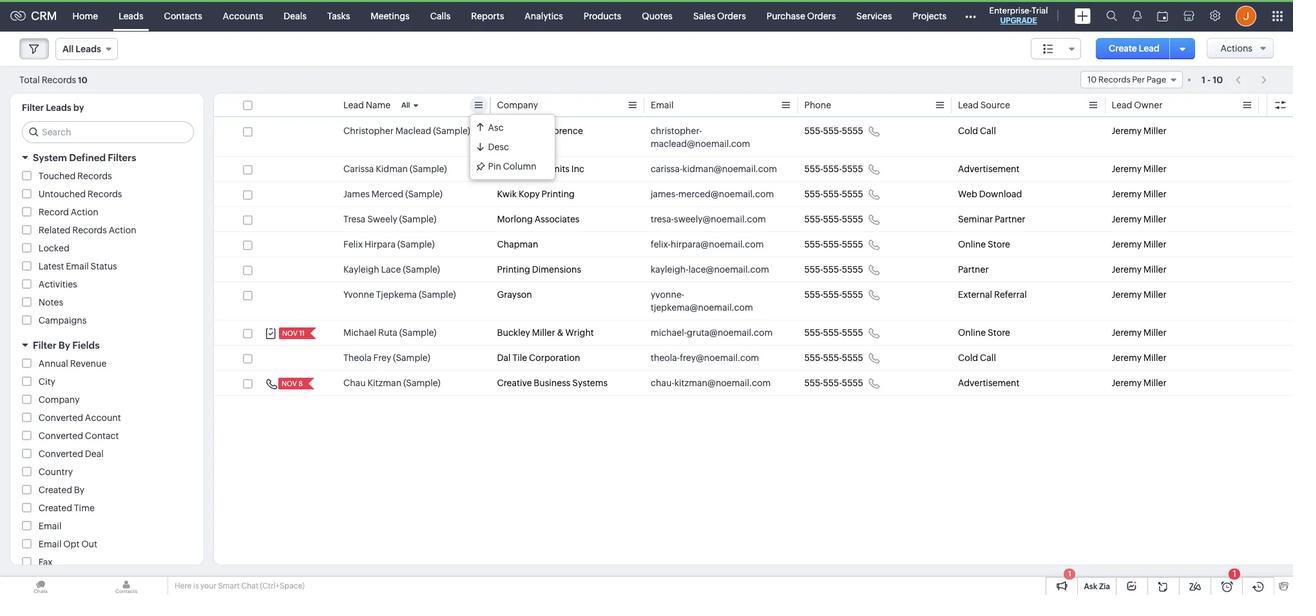 Task type: describe. For each thing, give the bounding box(es) containing it.
(sample) for michael ruta (sample)
[[400, 328, 437, 338]]

systems
[[573, 378, 608, 388]]

enterprise-trial upgrade
[[990, 6, 1049, 25]]

calls link
[[420, 0, 461, 31]]

size image
[[1044, 43, 1054, 55]]

yvonne-
[[651, 289, 685, 300]]

trial
[[1032, 6, 1049, 15]]

james-merced@noemail.com
[[651, 189, 774, 199]]

chau kitzman (sample)
[[344, 378, 441, 388]]

profile image
[[1236, 5, 1257, 26]]

web download
[[959, 189, 1023, 199]]

signals image
[[1133, 10, 1142, 21]]

555-555-5555 for felix-hirpara@noemail.com
[[805, 239, 864, 250]]

carissa-kidman@noemail.com link
[[651, 162, 778, 175]]

printing dimensions
[[497, 264, 582, 275]]

jeremy miller for yvonne- tjepkema@noemail.com
[[1112, 289, 1167, 300]]

jeremy miller for tresa-sweely@noemail.com
[[1112, 214, 1167, 224]]

contacts image
[[86, 577, 167, 595]]

create
[[1110, 43, 1138, 54]]

miller for carissa-kidman@noemail.com
[[1144, 164, 1167, 174]]

touched records
[[39, 171, 112, 181]]

smart
[[218, 582, 240, 591]]

555-555-5555 for kayleigh-lace@noemail.com
[[805, 264, 864, 275]]

deals
[[284, 11, 307, 21]]

purchase orders link
[[757, 0, 847, 31]]

annual revenue
[[39, 358, 107, 369]]

sales orders link
[[683, 0, 757, 31]]

nov for michael
[[282, 329, 298, 337]]

contact
[[85, 431, 119, 441]]

10 for total records 10
[[78, 75, 88, 85]]

michael-gruta@noemail.com
[[651, 328, 773, 338]]

florence
[[547, 126, 583, 136]]

quotes link
[[632, 0, 683, 31]]

christopher-
[[651, 126, 703, 136]]

5555 for tresa-sweely@noemail.com
[[842, 214, 864, 224]]

nov 8
[[282, 380, 303, 387]]

search element
[[1099, 0, 1125, 32]]

online for michael-gruta@noemail.com
[[959, 328, 987, 338]]

calls
[[431, 11, 451, 21]]

leads link
[[108, 0, 154, 31]]

profile element
[[1229, 0, 1265, 31]]

hirpara
[[365, 239, 396, 250]]

kopy
[[519, 189, 540, 199]]

lead name
[[344, 100, 391, 110]]

oh
[[497, 164, 510, 174]]

notes
[[39, 297, 63, 308]]

filter by fields button
[[10, 334, 204, 357]]

leads for all leads
[[76, 44, 101, 54]]

city
[[39, 377, 55, 387]]

leads for filter leads by
[[46, 103, 71, 113]]

records for 10
[[1099, 75, 1131, 84]]

external referral
[[959, 289, 1028, 300]]

555-555-5555 for chau-kitzman@noemail.com
[[805, 378, 864, 388]]

felix hirpara (sample)
[[344, 239, 435, 250]]

chapman
[[497, 239, 539, 250]]

morlong associates
[[497, 214, 580, 224]]

felix hirpara (sample) link
[[344, 238, 435, 251]]

0 horizontal spatial action
[[71, 207, 98, 217]]

orders for sales orders
[[718, 11, 746, 21]]

All Leads field
[[55, 38, 118, 60]]

chau-kitzman@noemail.com link
[[651, 377, 771, 389]]

rangoni
[[497, 126, 532, 136]]

felix-hirpara@noemail.com link
[[651, 238, 764, 251]]

Search text field
[[23, 122, 193, 142]]

jeremy miller for theola-frey@noemail.com
[[1112, 353, 1167, 363]]

5555 for yvonne- tjepkema@noemail.com
[[842, 289, 864, 300]]

email opt out
[[39, 539, 97, 549]]

jeremy for james-merced@noemail.com
[[1112, 189, 1142, 199]]

converted for converted account
[[39, 413, 83, 423]]

rangoni of florence
[[497, 126, 583, 136]]

james-merced@noemail.com link
[[651, 188, 774, 201]]

purchase
[[767, 11, 806, 21]]

revenue
[[70, 358, 107, 369]]

0 horizontal spatial partner
[[959, 264, 989, 275]]

frey@noemail.com
[[680, 353, 760, 363]]

time
[[74, 503, 95, 513]]

(ctrl+space)
[[260, 582, 305, 591]]

analytics
[[525, 11, 563, 21]]

records for related
[[72, 225, 107, 235]]

(sample) for christopher maclead (sample)
[[433, 126, 471, 136]]

tasks
[[327, 11, 350, 21]]

locked
[[39, 243, 70, 253]]

christopher- maclead@noemail.com
[[651, 126, 751, 149]]

services
[[857, 11, 893, 21]]

Other Modules field
[[958, 5, 985, 26]]

felix-
[[651, 239, 671, 250]]

5555 for carissa-kidman@noemail.com
[[842, 164, 864, 174]]

(sample) for chau kitzman (sample)
[[404, 378, 441, 388]]

name
[[366, 100, 391, 110]]

country
[[39, 467, 73, 477]]

miller for kayleigh-lace@noemail.com
[[1144, 264, 1167, 275]]

kayleigh-lace@noemail.com link
[[651, 263, 770, 276]]

all for all
[[402, 101, 410, 109]]

chats image
[[0, 577, 81, 595]]

michael-gruta@noemail.com link
[[651, 326, 773, 339]]

miller for felix-hirpara@noemail.com
[[1144, 239, 1167, 250]]

555-555-5555 for tresa-sweely@noemail.com
[[805, 214, 864, 224]]

email right the latest
[[66, 261, 89, 271]]

jeremy for yvonne- tjepkema@noemail.com
[[1112, 289, 1142, 300]]

555-555-5555 for yvonne- tjepkema@noemail.com
[[805, 289, 864, 300]]

gruta@noemail.com
[[687, 328, 773, 338]]

online store for gruta@noemail.com
[[959, 328, 1011, 338]]

kayleigh lace (sample) link
[[344, 263, 440, 276]]

1 horizontal spatial 1
[[1202, 74, 1206, 85]]

related records action
[[39, 225, 136, 235]]

5555 for james-merced@noemail.com
[[842, 189, 864, 199]]

jeremy miller for christopher- maclead@noemail.com
[[1112, 126, 1167, 136]]

zia
[[1100, 582, 1111, 591]]

carissa-
[[651, 164, 683, 174]]

email up fax
[[39, 539, 62, 549]]

jeremy for kayleigh-lace@noemail.com
[[1112, 264, 1142, 275]]

0 horizontal spatial 1
[[1069, 570, 1072, 578]]

kayleigh lace (sample)
[[344, 264, 440, 275]]

projects link
[[903, 0, 958, 31]]

1 - 10
[[1202, 74, 1224, 85]]

christopher- maclead@noemail.com link
[[651, 124, 779, 150]]

total
[[19, 74, 40, 85]]

ask zia
[[1085, 582, 1111, 591]]

(sample) for carissa kidman (sample)
[[410, 164, 447, 174]]

lead for lead name
[[344, 100, 364, 110]]

desc
[[488, 142, 509, 152]]

online for felix-hirpara@noemail.com
[[959, 239, 987, 250]]

home
[[73, 11, 98, 21]]

tjepkema
[[376, 289, 417, 300]]

converted account
[[39, 413, 121, 423]]

5555 for michael-gruta@noemail.com
[[842, 328, 864, 338]]

miller for michael-gruta@noemail.com
[[1144, 328, 1167, 338]]

lead for lead source
[[959, 100, 979, 110]]

opt
[[63, 539, 80, 549]]

buckley
[[497, 328, 531, 338]]

(sample) for felix hirpara (sample)
[[398, 239, 435, 250]]

michael-
[[651, 328, 687, 338]]

yvonne tjepkema (sample) link
[[344, 288, 456, 301]]

jeremy miller for chau-kitzman@noemail.com
[[1112, 378, 1167, 388]]

nov 8 link
[[279, 378, 304, 389]]

home link
[[62, 0, 108, 31]]

analytics link
[[515, 0, 574, 31]]

jeremy for theola-frey@noemail.com
[[1112, 353, 1142, 363]]

created by
[[39, 485, 85, 495]]

5555 for chau-kitzman@noemail.com
[[842, 378, 864, 388]]

jeremy miller for kayleigh-lace@noemail.com
[[1112, 264, 1167, 275]]

cold for christopher- maclead@noemail.com
[[959, 126, 979, 136]]

filter leads by
[[22, 103, 84, 113]]



Task type: locate. For each thing, give the bounding box(es) containing it.
2 horizontal spatial 1
[[1233, 569, 1237, 579]]

6 jeremy from the top
[[1112, 264, 1142, 275]]

michael ruta (sample)
[[344, 328, 437, 338]]

chau
[[344, 378, 366, 388]]

carissa kidman (sample)
[[344, 164, 447, 174]]

10 left per
[[1088, 75, 1097, 84]]

0 vertical spatial all
[[63, 44, 74, 54]]

kidman
[[376, 164, 408, 174]]

cold call down lead source
[[959, 126, 997, 136]]

8 5555 from the top
[[842, 328, 864, 338]]

store down seminar partner
[[988, 239, 1011, 250]]

by up time
[[74, 485, 85, 495]]

1 advertisement from the top
[[959, 164, 1020, 174]]

records down record action
[[72, 225, 107, 235]]

0 horizontal spatial 10
[[78, 75, 88, 85]]

orders
[[718, 11, 746, 21], [808, 11, 836, 21]]

leads left the by
[[46, 103, 71, 113]]

by up annual revenue
[[59, 340, 70, 351]]

(sample) right ruta
[[400, 328, 437, 338]]

9 jeremy from the top
[[1112, 353, 1142, 363]]

1 vertical spatial converted
[[39, 431, 83, 441]]

10 Records Per Page field
[[1081, 71, 1184, 88]]

cold call down "external"
[[959, 353, 997, 363]]

store down external referral
[[988, 328, 1011, 338]]

lead left "name"
[[344, 100, 364, 110]]

0 vertical spatial advertisement
[[959, 164, 1020, 174]]

0 vertical spatial store
[[988, 239, 1011, 250]]

enterprise-
[[990, 6, 1032, 15]]

555-555-5555
[[805, 126, 864, 136], [805, 164, 864, 174], [805, 189, 864, 199], [805, 214, 864, 224], [805, 239, 864, 250], [805, 264, 864, 275], [805, 289, 864, 300], [805, 328, 864, 338], [805, 353, 864, 363], [805, 378, 864, 388]]

5 jeremy miller from the top
[[1112, 239, 1167, 250]]

printing up associates
[[542, 189, 575, 199]]

partner up "external"
[[959, 264, 989, 275]]

0 vertical spatial nov
[[282, 329, 298, 337]]

christopher
[[344, 126, 394, 136]]

1 vertical spatial leads
[[76, 44, 101, 54]]

7 jeremy from the top
[[1112, 289, 1142, 300]]

1 vertical spatial cold call
[[959, 353, 997, 363]]

2 advertisement from the top
[[959, 378, 1020, 388]]

nov left 11
[[282, 329, 298, 337]]

nov
[[282, 329, 298, 337], [282, 380, 297, 387]]

9 555-555-5555 from the top
[[805, 353, 864, 363]]

kitzman
[[368, 378, 402, 388]]

-
[[1208, 74, 1212, 85]]

11
[[299, 329, 305, 337]]

10 inside 10 records per page field
[[1088, 75, 1097, 84]]

1 horizontal spatial printing
[[542, 189, 575, 199]]

0 vertical spatial online
[[959, 239, 987, 250]]

10 jeremy miller from the top
[[1112, 378, 1167, 388]]

converted up converted contact
[[39, 413, 83, 423]]

signals element
[[1125, 0, 1150, 32]]

3 jeremy from the top
[[1112, 189, 1142, 199]]

2 online store from the top
[[959, 328, 1011, 338]]

1 vertical spatial printing
[[497, 264, 531, 275]]

1 horizontal spatial orders
[[808, 11, 836, 21]]

kayleigh
[[344, 264, 379, 275]]

company up the rangoni
[[497, 100, 538, 110]]

merced@noemail.com
[[679, 189, 774, 199]]

advertisement for chau-kitzman@noemail.com
[[959, 378, 1020, 388]]

1 horizontal spatial 10
[[1088, 75, 1097, 84]]

felix-hirpara@noemail.com
[[651, 239, 764, 250]]

system
[[33, 152, 67, 163]]

1 vertical spatial online
[[959, 328, 987, 338]]

purchase orders
[[767, 11, 836, 21]]

(sample) right the lace
[[403, 264, 440, 275]]

7 jeremy miller from the top
[[1112, 289, 1167, 300]]

store for michael-gruta@noemail.com
[[988, 328, 1011, 338]]

2 5555 from the top
[[842, 164, 864, 174]]

all for all leads
[[63, 44, 74, 54]]

1 555-555-5555 from the top
[[805, 126, 864, 136]]

5555 for felix-hirpara@noemail.com
[[842, 239, 864, 250]]

2 online from the top
[[959, 328, 987, 338]]

1 vertical spatial nov
[[282, 380, 297, 387]]

call down external referral
[[981, 353, 997, 363]]

5 555-555-5555 from the top
[[805, 239, 864, 250]]

cold call for christopher- maclead@noemail.com
[[959, 126, 997, 136]]

tasks link
[[317, 0, 361, 31]]

(sample) up the kayleigh lace (sample)
[[398, 239, 435, 250]]

1 vertical spatial action
[[109, 225, 136, 235]]

1 vertical spatial cold
[[959, 353, 979, 363]]

(sample) for kayleigh lace (sample)
[[403, 264, 440, 275]]

8
[[299, 380, 303, 387]]

all up christopher maclead (sample)
[[402, 101, 410, 109]]

0 horizontal spatial by
[[59, 340, 70, 351]]

5555 for kayleigh-lace@noemail.com
[[842, 264, 864, 275]]

2 vertical spatial converted
[[39, 449, 83, 459]]

created for created time
[[39, 503, 72, 513]]

1 cold from the top
[[959, 126, 979, 136]]

products link
[[574, 0, 632, 31]]

1 orders from the left
[[718, 11, 746, 21]]

0 vertical spatial online store
[[959, 239, 1011, 250]]

1 vertical spatial online store
[[959, 328, 1011, 338]]

555-555-5555 for christopher- maclead@noemail.com
[[805, 126, 864, 136]]

contacts link
[[154, 0, 213, 31]]

all inside field
[[63, 44, 74, 54]]

printing up grayson
[[497, 264, 531, 275]]

online down seminar
[[959, 239, 987, 250]]

records down defined
[[77, 171, 112, 181]]

converted up converted deal
[[39, 431, 83, 441]]

10 555-555-5555 from the top
[[805, 378, 864, 388]]

6 5555 from the top
[[842, 264, 864, 275]]

company
[[497, 100, 538, 110], [39, 395, 80, 405]]

5555 for christopher- maclead@noemail.com
[[842, 126, 864, 136]]

products
[[584, 11, 622, 21]]

theola frey (sample) link
[[344, 351, 431, 364]]

(sample)
[[433, 126, 471, 136], [410, 164, 447, 174], [406, 189, 443, 199], [399, 214, 437, 224], [398, 239, 435, 250], [403, 264, 440, 275], [419, 289, 456, 300], [400, 328, 437, 338], [393, 353, 431, 363], [404, 378, 441, 388]]

converted for converted contact
[[39, 431, 83, 441]]

jeremy for felix-hirpara@noemail.com
[[1112, 239, 1142, 250]]

9 5555 from the top
[[842, 353, 864, 363]]

2 555-555-5555 from the top
[[805, 164, 864, 174]]

associates
[[535, 214, 580, 224]]

555-555-5555 for theola-frey@noemail.com
[[805, 353, 864, 363]]

system defined filters button
[[10, 146, 204, 169]]

company down city
[[39, 395, 80, 405]]

filter inside dropdown button
[[33, 340, 56, 351]]

555-
[[805, 126, 824, 136], [824, 126, 842, 136], [805, 164, 824, 174], [824, 164, 842, 174], [805, 189, 824, 199], [824, 189, 842, 199], [805, 214, 824, 224], [824, 214, 842, 224], [805, 239, 824, 250], [824, 239, 842, 250], [805, 264, 824, 275], [824, 264, 842, 275], [805, 289, 824, 300], [824, 289, 842, 300], [805, 328, 824, 338], [824, 328, 842, 338], [805, 353, 824, 363], [824, 353, 842, 363], [805, 378, 824, 388], [824, 378, 842, 388]]

by
[[59, 340, 70, 351], [74, 485, 85, 495]]

by inside dropdown button
[[59, 340, 70, 351]]

(sample) for tresa sweely (sample)
[[399, 214, 437, 224]]

(sample) right maclead
[[433, 126, 471, 136]]

converted for converted deal
[[39, 449, 83, 459]]

created for created by
[[39, 485, 72, 495]]

jeremy miller for carissa-kidman@noemail.com
[[1112, 164, 1167, 174]]

online store down seminar partner
[[959, 239, 1011, 250]]

morlong
[[497, 214, 533, 224]]

0 vertical spatial action
[[71, 207, 98, 217]]

0 vertical spatial filter
[[22, 103, 44, 113]]

(sample) for theola frey (sample)
[[393, 353, 431, 363]]

call for theola-frey@noemail.com
[[981, 353, 997, 363]]

1 vertical spatial advertisement
[[959, 378, 1020, 388]]

navigation
[[1230, 70, 1275, 89]]

latest email status
[[39, 261, 117, 271]]

1
[[1202, 74, 1206, 85], [1233, 569, 1237, 579], [1069, 570, 1072, 578]]

miller for james-merced@noemail.com
[[1144, 189, 1167, 199]]

0 vertical spatial leads
[[119, 11, 144, 21]]

create menu image
[[1075, 8, 1091, 24]]

0 vertical spatial created
[[39, 485, 72, 495]]

0 vertical spatial by
[[59, 340, 70, 351]]

2 cold call from the top
[[959, 353, 997, 363]]

created down "country"
[[39, 485, 72, 495]]

0 horizontal spatial all
[[63, 44, 74, 54]]

7 5555 from the top
[[842, 289, 864, 300]]

1 horizontal spatial action
[[109, 225, 136, 235]]

1 store from the top
[[988, 239, 1011, 250]]

1 created from the top
[[39, 485, 72, 495]]

0 vertical spatial cold
[[959, 126, 979, 136]]

3 555-555-5555 from the top
[[805, 189, 864, 199]]

miller for chau-kitzman@noemail.com
[[1144, 378, 1167, 388]]

status
[[91, 261, 117, 271]]

miller for tresa-sweely@noemail.com
[[1144, 214, 1167, 224]]

email up christopher-
[[651, 100, 674, 110]]

555-555-5555 for james-merced@noemail.com
[[805, 189, 864, 199]]

0 vertical spatial printing
[[542, 189, 575, 199]]

your
[[201, 582, 217, 591]]

5555 for theola-frey@noemail.com
[[842, 353, 864, 363]]

2 vertical spatial leads
[[46, 103, 71, 113]]

jeremy for michael-gruta@noemail.com
[[1112, 328, 1142, 338]]

1 call from the top
[[981, 126, 997, 136]]

lead for lead owner
[[1112, 100, 1133, 110]]

jeremy for carissa-kidman@noemail.com
[[1112, 164, 1142, 174]]

lead left source
[[959, 100, 979, 110]]

cold for theola-frey@noemail.com
[[959, 353, 979, 363]]

10 records per page
[[1088, 75, 1167, 84]]

call for christopher- maclead@noemail.com
[[981, 126, 997, 136]]

here
[[175, 582, 192, 591]]

dal tile corporation
[[497, 353, 580, 363]]

555-555-5555 for carissa-kidman@noemail.com
[[805, 164, 864, 174]]

6 555-555-5555 from the top
[[805, 264, 864, 275]]

3 converted from the top
[[39, 449, 83, 459]]

0 horizontal spatial orders
[[718, 11, 746, 21]]

2 cold from the top
[[959, 353, 979, 363]]

8 jeremy from the top
[[1112, 328, 1142, 338]]

1 vertical spatial created
[[39, 503, 72, 513]]

download
[[980, 189, 1023, 199]]

2 horizontal spatial leads
[[119, 11, 144, 21]]

2 store from the top
[[988, 328, 1011, 338]]

(sample) right kidman at the left top of the page
[[410, 164, 447, 174]]

related
[[39, 225, 71, 235]]

(sample) down james merced (sample) link
[[399, 214, 437, 224]]

10 for 1 - 10
[[1214, 74, 1224, 85]]

0 vertical spatial converted
[[39, 413, 83, 423]]

owner
[[1135, 100, 1163, 110]]

leads
[[119, 11, 144, 21], [76, 44, 101, 54], [46, 103, 71, 113]]

0 horizontal spatial leads
[[46, 103, 71, 113]]

9 jeremy miller from the top
[[1112, 353, 1167, 363]]

1 vertical spatial filter
[[33, 340, 56, 351]]

is
[[193, 582, 199, 591]]

row group
[[214, 119, 1294, 396]]

kwik
[[497, 189, 517, 199]]

4 5555 from the top
[[842, 214, 864, 224]]

jeremy miller for felix-hirpara@noemail.com
[[1112, 239, 1167, 250]]

online store for hirpara@noemail.com
[[959, 239, 1011, 250]]

leads right home link on the left top
[[119, 11, 144, 21]]

tresa sweely (sample) link
[[344, 213, 437, 226]]

leads down home link on the left top
[[76, 44, 101, 54]]

jeremy miller for michael-gruta@noemail.com
[[1112, 328, 1167, 338]]

row group containing christopher maclead (sample)
[[214, 119, 1294, 396]]

leads inside field
[[76, 44, 101, 54]]

jeremy for christopher- maclead@noemail.com
[[1112, 126, 1142, 136]]

lead source
[[959, 100, 1011, 110]]

my
[[512, 164, 525, 174]]

upgrade
[[1001, 16, 1038, 25]]

0 vertical spatial call
[[981, 126, 997, 136]]

quotes
[[642, 11, 673, 21]]

create lead
[[1110, 43, 1160, 54]]

1 jeremy from the top
[[1112, 126, 1142, 136]]

4 jeremy miller from the top
[[1112, 214, 1167, 224]]

3 5555 from the top
[[842, 189, 864, 199]]

1 vertical spatial partner
[[959, 264, 989, 275]]

1 horizontal spatial company
[[497, 100, 538, 110]]

printing
[[542, 189, 575, 199], [497, 264, 531, 275]]

record action
[[39, 207, 98, 217]]

lead down 10 records per page
[[1112, 100, 1133, 110]]

1 5555 from the top
[[842, 126, 864, 136]]

nov left 8
[[282, 380, 297, 387]]

felix
[[344, 239, 363, 250]]

1 vertical spatial call
[[981, 353, 997, 363]]

tresa-
[[651, 214, 674, 224]]

2 horizontal spatial 10
[[1214, 74, 1224, 85]]

services link
[[847, 0, 903, 31]]

search image
[[1107, 10, 1118, 21]]

1 online store from the top
[[959, 239, 1011, 250]]

2 converted from the top
[[39, 431, 83, 441]]

christopher maclead (sample)
[[344, 126, 471, 136]]

filter up annual
[[33, 340, 56, 351]]

1 vertical spatial company
[[39, 395, 80, 405]]

10 right -
[[1214, 74, 1224, 85]]

0 vertical spatial cold call
[[959, 126, 997, 136]]

(sample) inside "link"
[[400, 328, 437, 338]]

lead owner
[[1112, 100, 1163, 110]]

lead inside create lead button
[[1140, 43, 1160, 54]]

miller for theola-frey@noemail.com
[[1144, 353, 1167, 363]]

web
[[959, 189, 978, 199]]

8 jeremy miller from the top
[[1112, 328, 1167, 338]]

cold call
[[959, 126, 997, 136], [959, 353, 997, 363]]

6 jeremy miller from the top
[[1112, 264, 1167, 275]]

theola
[[344, 353, 372, 363]]

1 horizontal spatial leads
[[76, 44, 101, 54]]

10 inside total records 10
[[78, 75, 88, 85]]

record
[[39, 207, 69, 217]]

2 jeremy from the top
[[1112, 164, 1142, 174]]

1 vertical spatial store
[[988, 328, 1011, 338]]

10 5555 from the top
[[842, 378, 864, 388]]

cold down "external"
[[959, 353, 979, 363]]

None field
[[1032, 38, 1082, 59]]

untouched records
[[39, 189, 122, 199]]

0 horizontal spatial company
[[39, 395, 80, 405]]

store for felix-hirpara@noemail.com
[[988, 239, 1011, 250]]

1 converted from the top
[[39, 413, 83, 423]]

4 jeremy from the top
[[1112, 214, 1142, 224]]

jeremy for tresa-sweely@noemail.com
[[1112, 214, 1142, 224]]

(sample) for james merced (sample)
[[406, 189, 443, 199]]

(sample) right kitzman
[[404, 378, 441, 388]]

calendar image
[[1158, 11, 1169, 21]]

4 555-555-5555 from the top
[[805, 214, 864, 224]]

deals link
[[274, 0, 317, 31]]

1 horizontal spatial all
[[402, 101, 410, 109]]

7 555-555-5555 from the top
[[805, 289, 864, 300]]

jeremy for chau-kitzman@noemail.com
[[1112, 378, 1142, 388]]

5 5555 from the top
[[842, 239, 864, 250]]

lead right create
[[1140, 43, 1160, 54]]

oh my goodknits inc
[[497, 164, 585, 174]]

1 vertical spatial all
[[402, 101, 410, 109]]

records for untouched
[[88, 189, 122, 199]]

advertisement for carissa-kidman@noemail.com
[[959, 164, 1020, 174]]

theola-frey@noemail.com
[[651, 353, 760, 363]]

tresa-sweely@noemail.com
[[651, 214, 766, 224]]

miller for christopher- maclead@noemail.com
[[1144, 126, 1167, 136]]

lace@noemail.com
[[689, 264, 770, 275]]

cold call for theola-frey@noemail.com
[[959, 353, 997, 363]]

sweely@noemail.com
[[674, 214, 766, 224]]

1 cold call from the top
[[959, 126, 997, 136]]

contacts
[[164, 11, 202, 21]]

(sample) for yvonne tjepkema (sample)
[[419, 289, 456, 300]]

accounts link
[[213, 0, 274, 31]]

tresa-sweely@noemail.com link
[[651, 213, 766, 226]]

pin column
[[488, 161, 537, 171]]

records inside field
[[1099, 75, 1131, 84]]

latest
[[39, 261, 64, 271]]

(sample) right tjepkema
[[419, 289, 456, 300]]

10 up the by
[[78, 75, 88, 85]]

(sample) right merced
[[406, 189, 443, 199]]

records up filter leads by
[[42, 74, 76, 85]]

action up status at the top of page
[[109, 225, 136, 235]]

1 vertical spatial by
[[74, 485, 85, 495]]

records for total
[[42, 74, 76, 85]]

orders right "sales"
[[718, 11, 746, 21]]

555-555-5555 for michael-gruta@noemail.com
[[805, 328, 864, 338]]

yvonne tjepkema (sample)
[[344, 289, 456, 300]]

2 created from the top
[[39, 503, 72, 513]]

converted up "country"
[[39, 449, 83, 459]]

filter down total
[[22, 103, 44, 113]]

2 jeremy miller from the top
[[1112, 164, 1167, 174]]

cold down lead source
[[959, 126, 979, 136]]

by for filter
[[59, 340, 70, 351]]

partner down "download"
[[995, 214, 1026, 224]]

8 555-555-5555 from the top
[[805, 328, 864, 338]]

untouched
[[39, 189, 86, 199]]

2 orders from the left
[[808, 11, 836, 21]]

filter for filter by fields
[[33, 340, 56, 351]]

0 vertical spatial partner
[[995, 214, 1026, 224]]

jeremy miller for james-merced@noemail.com
[[1112, 189, 1167, 199]]

online
[[959, 239, 987, 250], [959, 328, 987, 338]]

records down touched records
[[88, 189, 122, 199]]

action up related records action at the top left of page
[[71, 207, 98, 217]]

1 online from the top
[[959, 239, 987, 250]]

records left per
[[1099, 75, 1131, 84]]

call down lead source
[[981, 126, 997, 136]]

5 jeremy from the top
[[1112, 239, 1142, 250]]

records for touched
[[77, 171, 112, 181]]

1 jeremy miller from the top
[[1112, 126, 1167, 136]]

3 jeremy miller from the top
[[1112, 189, 1167, 199]]

created down created by
[[39, 503, 72, 513]]

1 horizontal spatial partner
[[995, 214, 1026, 224]]

filter for filter leads by
[[22, 103, 44, 113]]

nov for chau
[[282, 380, 297, 387]]

0 horizontal spatial printing
[[497, 264, 531, 275]]

orders for purchase orders
[[808, 11, 836, 21]]

0 vertical spatial company
[[497, 100, 538, 110]]

page
[[1147, 75, 1167, 84]]

orders right purchase
[[808, 11, 836, 21]]

10 jeremy from the top
[[1112, 378, 1142, 388]]

2 call from the top
[[981, 353, 997, 363]]

maclead@noemail.com
[[651, 139, 751, 149]]

1 horizontal spatial by
[[74, 485, 85, 495]]

by for created
[[74, 485, 85, 495]]

carissa
[[344, 164, 374, 174]]

create lead button
[[1097, 38, 1173, 59]]

reports
[[471, 11, 504, 21]]

(sample) right frey
[[393, 353, 431, 363]]

miller for yvonne- tjepkema@noemail.com
[[1144, 289, 1167, 300]]

create menu element
[[1067, 0, 1099, 31]]

all up total records 10
[[63, 44, 74, 54]]

online down "external"
[[959, 328, 987, 338]]

online store down external referral
[[959, 328, 1011, 338]]

email down created time
[[39, 521, 62, 531]]

michael
[[344, 328, 377, 338]]

kayleigh-lace@noemail.com
[[651, 264, 770, 275]]

by
[[73, 103, 84, 113]]

michael ruta (sample) link
[[344, 326, 437, 339]]



Task type: vqa. For each thing, say whether or not it's contained in the screenshot.
Check-In By
no



